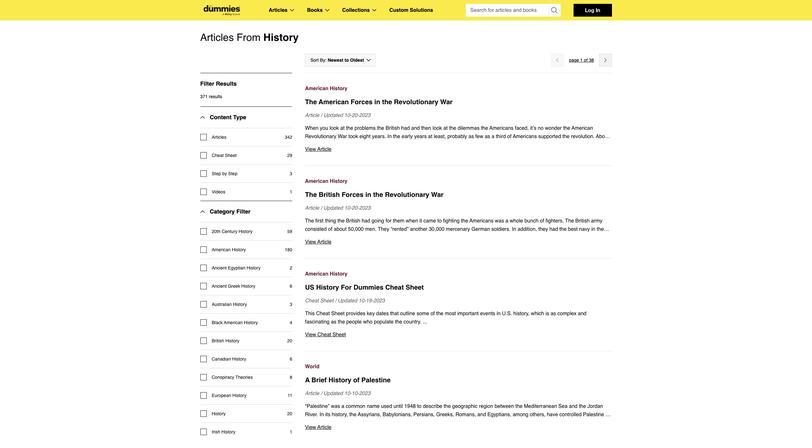 Task type: locate. For each thing, give the bounding box(es) containing it.
2023 down 'the british forces in the revolutionary war'
[[359, 206, 371, 211]]

4 view from the top
[[305, 425, 316, 431]]

view article for american
[[305, 147, 332, 152]]

/
[[321, 113, 322, 118], [321, 206, 322, 211], [335, 298, 337, 304], [321, 391, 322, 397]]

2 vertical spatial of
[[353, 377, 360, 385]]

1 horizontal spatial as
[[551, 311, 556, 317]]

2023 for american
[[359, 113, 371, 118]]

collections
[[342, 7, 370, 13]]

0 vertical spatial forces
[[351, 98, 373, 106]]

sort
[[311, 58, 319, 63]]

0 vertical spatial view article
[[305, 147, 332, 152]]

1 for videos
[[290, 190, 292, 195]]

6
[[290, 284, 292, 289], [290, 357, 292, 362]]

20- for american
[[352, 113, 359, 118]]

page
[[569, 58, 579, 63]]

irish history
[[212, 430, 236, 435]]

view article for brief
[[305, 425, 332, 431]]

1 vertical spatial in
[[366, 191, 371, 199]]

1 article / updated 10-20-2023 from the top
[[305, 113, 371, 118]]

as
[[551, 311, 556, 317], [331, 320, 337, 325]]

6 down 2
[[290, 284, 292, 289]]

2 20- from the top
[[352, 206, 359, 211]]

0 vertical spatial 20
[[287, 339, 292, 344]]

1 vertical spatial 1
[[290, 190, 292, 195]]

2 article / updated 10-20-2023 from the top
[[305, 206, 371, 211]]

revolutionary inside the british forces in the revolutionary war link
[[385, 191, 430, 199]]

the inside 'link'
[[305, 98, 317, 106]]

20- for british
[[352, 206, 359, 211]]

1 horizontal spatial filter
[[237, 208, 251, 215]]

articles for 342
[[212, 135, 227, 140]]

dummies
[[354, 284, 384, 292]]

2 vertical spatial view article link
[[305, 424, 612, 432]]

8
[[290, 375, 292, 380]]

20 down '4'
[[287, 339, 292, 344]]

3 view from the top
[[305, 332, 316, 338]]

2 the from the top
[[305, 191, 317, 199]]

events
[[480, 311, 495, 317]]

the british forces in the revolutionary war link
[[305, 190, 612, 200]]

0 vertical spatial 3
[[290, 171, 292, 176]]

this
[[305, 311, 315, 317]]

revolutionary inside the american forces in the revolutionary war 'link'
[[394, 98, 439, 106]]

war for the american forces in the revolutionary war
[[440, 98, 453, 106]]

2 vertical spatial 1
[[290, 430, 292, 435]]

2 vertical spatial articles
[[212, 135, 227, 140]]

0 vertical spatial view article link
[[305, 145, 612, 154]]

1 step from the left
[[212, 171, 221, 176]]

1 vertical spatial forces
[[342, 191, 364, 199]]

as up "view cheat sheet"
[[331, 320, 337, 325]]

cheat sheet / updated 10-19-2023
[[305, 298, 385, 304]]

20- down the american forces in the revolutionary war
[[352, 113, 359, 118]]

1 view article from the top
[[305, 147, 332, 152]]

british
[[319, 191, 340, 199], [212, 339, 224, 344]]

0 vertical spatial war
[[440, 98, 453, 106]]

2023
[[359, 113, 371, 118], [359, 206, 371, 211], [374, 298, 385, 304], [359, 391, 371, 397]]

cheat right the 'dummies'
[[386, 284, 404, 292]]

1 vertical spatial filter
[[237, 208, 251, 215]]

ancient
[[212, 266, 227, 271], [212, 284, 227, 289]]

cheat down the fascinating
[[318, 332, 331, 338]]

1 vertical spatial 3
[[290, 302, 292, 307]]

updated
[[324, 113, 343, 118], [324, 206, 343, 211], [338, 298, 357, 304], [324, 391, 343, 397]]

0 vertical spatial ancient
[[212, 266, 227, 271]]

war inside the american forces in the revolutionary war 'link'
[[440, 98, 453, 106]]

article / updated 10-20-2023 for american
[[305, 113, 371, 118]]

1 american history link from the top
[[305, 85, 612, 93]]

cheat sheet
[[212, 153, 237, 158]]

cheat inside this cheat sheet provides key dates that outline some of the most important events in u.s. history, which is as complex and fascinating as the people who populate the country.
[[316, 311, 330, 317]]

step right by on the top of the page
[[228, 171, 238, 176]]

2 horizontal spatial in
[[497, 311, 501, 317]]

log
[[585, 7, 595, 13]]

2 step from the left
[[228, 171, 238, 176]]

theories
[[235, 375, 253, 380]]

cheat up the fascinating
[[316, 311, 330, 317]]

in inside 'link'
[[375, 98, 380, 106]]

3 view article from the top
[[305, 425, 332, 431]]

view for the british forces in the revolutionary war
[[305, 240, 316, 245]]

1 vertical spatial the
[[305, 191, 317, 199]]

1 view from the top
[[305, 147, 316, 152]]

0 vertical spatial articles
[[269, 7, 288, 13]]

2 view article link from the top
[[305, 238, 612, 247]]

1 vertical spatial war
[[431, 191, 444, 199]]

newest
[[328, 58, 344, 63]]

0 vertical spatial british
[[319, 191, 340, 199]]

1 20 from the top
[[287, 339, 292, 344]]

/ for american
[[321, 113, 322, 118]]

greek
[[228, 284, 240, 289]]

1 horizontal spatial of
[[431, 311, 435, 317]]

0 vertical spatial as
[[551, 311, 556, 317]]

3 american history link from the top
[[305, 270, 612, 279]]

1 vertical spatial view article link
[[305, 238, 612, 247]]

2023 for brief
[[359, 391, 371, 397]]

2 view article from the top
[[305, 240, 332, 245]]

0 vertical spatial in
[[375, 98, 380, 106]]

0 vertical spatial 20-
[[352, 113, 359, 118]]

0 horizontal spatial in
[[366, 191, 371, 199]]

in
[[375, 98, 380, 106], [366, 191, 371, 199], [497, 311, 501, 317]]

us history for dummies cheat sheet link
[[305, 283, 612, 293]]

some
[[417, 311, 429, 317]]

american history link up "us history for dummies cheat sheet" link
[[305, 270, 612, 279]]

custom solutions link
[[390, 6, 433, 14]]

step left by on the top of the page
[[212, 171, 221, 176]]

category filter button
[[200, 201, 251, 223]]

3 for australian history
[[290, 302, 292, 307]]

american history link for us history for dummies cheat sheet
[[305, 270, 612, 279]]

of
[[584, 58, 588, 63], [431, 311, 435, 317], [353, 377, 360, 385]]

1 3 from the top
[[290, 171, 292, 176]]

australian
[[212, 302, 232, 307]]

1 vertical spatial view article
[[305, 240, 332, 245]]

filter up 371
[[200, 80, 214, 87]]

1 vertical spatial ancient
[[212, 284, 227, 289]]

revolutionary for the british forces in the revolutionary war
[[385, 191, 430, 199]]

2023 up dates
[[374, 298, 385, 304]]

1 6 from the top
[[290, 284, 292, 289]]

1 vertical spatial of
[[431, 311, 435, 317]]

war inside the british forces in the revolutionary war link
[[431, 191, 444, 199]]

open book categories image
[[325, 9, 330, 12]]

2 20 from the top
[[287, 412, 292, 417]]

which
[[531, 311, 544, 317]]

of right some
[[431, 311, 435, 317]]

2 6 from the top
[[290, 357, 292, 362]]

ancient greek history
[[212, 284, 255, 289]]

articles down logo
[[200, 31, 234, 43]]

group
[[466, 4, 561, 17]]

revolutionary
[[394, 98, 439, 106], [385, 191, 430, 199]]

american history for us history for dummies cheat sheet
[[305, 272, 348, 277]]

2 3 from the top
[[290, 302, 292, 307]]

2023 down the american forces in the revolutionary war
[[359, 113, 371, 118]]

ancient left greek
[[212, 284, 227, 289]]

european history
[[212, 394, 246, 399]]

0 horizontal spatial filter
[[200, 80, 214, 87]]

10- for american
[[344, 113, 352, 118]]

0 vertical spatial 1
[[580, 58, 583, 63]]

revolutionary for the american forces in the revolutionary war
[[394, 98, 439, 106]]

forces for british
[[342, 191, 364, 199]]

1 vertical spatial american history link
[[305, 177, 612, 186]]

of left palestine
[[353, 377, 360, 385]]

0 vertical spatial american history link
[[305, 85, 612, 93]]

2
[[290, 266, 292, 271]]

forces inside 'link'
[[351, 98, 373, 106]]

history,
[[514, 311, 530, 317]]

3 up '4'
[[290, 302, 292, 307]]

1 vertical spatial 20-
[[352, 206, 359, 211]]

filter
[[200, 80, 214, 87], [237, 208, 251, 215]]

1 view article link from the top
[[305, 145, 612, 154]]

for
[[341, 284, 352, 292]]

cookie consent banner dialog
[[0, 414, 812, 437]]

articles left open article categories icon
[[269, 7, 288, 13]]

2023 down palestine
[[359, 391, 371, 397]]

0 vertical spatial the
[[305, 98, 317, 106]]

war for the british forces in the revolutionary war
[[431, 191, 444, 199]]

most
[[445, 311, 456, 317]]

the
[[382, 98, 392, 106], [373, 191, 383, 199], [436, 311, 444, 317], [338, 320, 345, 325], [395, 320, 402, 325]]

0 vertical spatial of
[[584, 58, 588, 63]]

0 horizontal spatial step
[[212, 171, 221, 176]]

59
[[287, 229, 292, 234]]

2 vertical spatial in
[[497, 311, 501, 317]]

1 vertical spatial british
[[212, 339, 224, 344]]

1 ancient from the top
[[212, 266, 227, 271]]

sheet inside this cheat sheet provides key dates that outline some of the most important events in u.s. history, which is as complex and fascinating as the people who populate the country.
[[331, 311, 345, 317]]

6 up 8
[[290, 357, 292, 362]]

20 down 11
[[287, 412, 292, 417]]

of left "38"
[[584, 58, 588, 63]]

articles for books
[[269, 7, 288, 13]]

view cheat sheet link
[[305, 331, 612, 339]]

20 for british history
[[287, 339, 292, 344]]

american history
[[305, 86, 348, 92], [305, 179, 348, 184], [212, 248, 246, 253], [305, 272, 348, 277]]

1 vertical spatial 6
[[290, 357, 292, 362]]

6 for ancient greek history
[[290, 284, 292, 289]]

2 horizontal spatial of
[[584, 58, 588, 63]]

as right 'is'
[[551, 311, 556, 317]]

updated for brief
[[324, 391, 343, 397]]

20-
[[352, 113, 359, 118], [352, 206, 359, 211]]

2 vertical spatial american history link
[[305, 270, 612, 279]]

1 vertical spatial article / updated 10-20-2023
[[305, 206, 371, 211]]

forces
[[351, 98, 373, 106], [342, 191, 364, 199]]

view for us history for dummies cheat sheet
[[305, 332, 316, 338]]

3
[[290, 171, 292, 176], [290, 302, 292, 307]]

view article for british
[[305, 240, 332, 245]]

1 horizontal spatial in
[[375, 98, 380, 106]]

step
[[212, 171, 221, 176], [228, 171, 238, 176]]

that
[[390, 311, 399, 317]]

american history link up the british forces in the revolutionary war link
[[305, 177, 612, 186]]

article / updated 10-20-2023
[[305, 113, 371, 118], [305, 206, 371, 211]]

1 the from the top
[[305, 98, 317, 106]]

1 20- from the top
[[352, 113, 359, 118]]

in inside this cheat sheet provides key dates that outline some of the most important events in u.s. history, which is as complex and fascinating as the people who populate the country.
[[497, 311, 501, 317]]

log in
[[585, 7, 601, 13]]

1 vertical spatial as
[[331, 320, 337, 325]]

war
[[440, 98, 453, 106], [431, 191, 444, 199]]

cheat
[[212, 153, 224, 158], [386, 284, 404, 292], [305, 298, 319, 304], [316, 311, 330, 317], [318, 332, 331, 338]]

conspiracy
[[212, 375, 234, 380]]

who
[[363, 320, 373, 325]]

irish
[[212, 430, 220, 435]]

2 ancient from the top
[[212, 284, 227, 289]]

20- down 'the british forces in the revolutionary war'
[[352, 206, 359, 211]]

1 for irish history
[[290, 430, 292, 435]]

2 view from the top
[[305, 240, 316, 245]]

articles up cheat sheet
[[212, 135, 227, 140]]

10- for brief
[[344, 391, 352, 397]]

history
[[264, 31, 299, 43], [330, 86, 348, 92], [330, 179, 348, 184], [239, 229, 253, 234], [232, 248, 246, 253], [247, 266, 261, 271], [330, 272, 348, 277], [241, 284, 255, 289], [316, 284, 339, 292], [233, 302, 247, 307], [244, 321, 258, 326], [226, 339, 239, 344], [232, 357, 246, 362], [329, 377, 352, 385], [233, 394, 246, 399], [212, 412, 226, 417], [222, 430, 236, 435]]

ancient left "egyptian" on the bottom
[[212, 266, 227, 271]]

0 horizontal spatial as
[[331, 320, 337, 325]]

custom
[[390, 7, 409, 13]]

0 vertical spatial revolutionary
[[394, 98, 439, 106]]

3 view article link from the top
[[305, 424, 612, 432]]

of inside button
[[584, 58, 588, 63]]

1 horizontal spatial step
[[228, 171, 238, 176]]

filter right category
[[237, 208, 251, 215]]

view article link for the american forces in the revolutionary war
[[305, 145, 612, 154]]

forces for american
[[351, 98, 373, 106]]

australian history
[[212, 302, 247, 307]]

the
[[305, 98, 317, 106], [305, 191, 317, 199]]

0 vertical spatial article / updated 10-20-2023
[[305, 113, 371, 118]]

the inside 'link'
[[382, 98, 392, 106]]

american history link up the american forces in the revolutionary war 'link'
[[305, 85, 612, 93]]

2 vertical spatial view article
[[305, 425, 332, 431]]

1 vertical spatial 20
[[287, 412, 292, 417]]

0 vertical spatial 6
[[290, 284, 292, 289]]

2 american history link from the top
[[305, 177, 612, 186]]

ancient egyptian history
[[212, 266, 261, 271]]

1 vertical spatial revolutionary
[[385, 191, 430, 199]]

10-
[[344, 113, 352, 118], [344, 206, 352, 211], [359, 298, 366, 304], [344, 391, 352, 397], [352, 391, 359, 397]]

3 down 29
[[290, 171, 292, 176]]

the american forces in the revolutionary war link
[[305, 97, 612, 107]]



Task type: describe. For each thing, give the bounding box(es) containing it.
british history
[[212, 339, 239, 344]]

sort by: newest to oldest
[[311, 58, 364, 63]]

38
[[589, 58, 594, 63]]

updated for american
[[324, 113, 343, 118]]

us history for dummies cheat sheet
[[305, 284, 424, 292]]

world
[[305, 364, 320, 370]]

results
[[209, 94, 222, 99]]

american history link for the british forces in the revolutionary war
[[305, 177, 612, 186]]

this cheat sheet provides key dates that outline some of the most important events in u.s. history, which is as complex and fascinating as the people who populate the country.
[[305, 311, 587, 325]]

black american history
[[212, 321, 258, 326]]

29
[[287, 153, 292, 158]]

view article link for the british forces in the revolutionary war
[[305, 238, 612, 247]]

content type button
[[200, 107, 246, 128]]

updated for british
[[324, 206, 343, 211]]

342
[[285, 135, 292, 140]]

20th century history
[[212, 229, 253, 234]]

10- for british
[[344, 206, 352, 211]]

371 results
[[200, 94, 222, 99]]

of inside this cheat sheet provides key dates that outline some of the most important events in u.s. history, which is as complex and fascinating as the people who populate the country.
[[431, 311, 435, 317]]

0 vertical spatial filter
[[200, 80, 214, 87]]

371
[[200, 94, 208, 99]]

is
[[546, 311, 549, 317]]

3 for step by step
[[290, 171, 292, 176]]

videos
[[212, 190, 225, 195]]

cheat up step by step
[[212, 153, 224, 158]]

cheat up this
[[305, 298, 319, 304]]

1 horizontal spatial british
[[319, 191, 340, 199]]

page 1 of 38 button
[[569, 56, 594, 64]]

/ for brief
[[321, 391, 322, 397]]

open collections list image
[[373, 9, 377, 12]]

important
[[458, 311, 479, 317]]

oldest
[[350, 58, 364, 63]]

ancient for ancient greek history
[[212, 284, 227, 289]]

century
[[222, 229, 238, 234]]

and
[[578, 311, 587, 317]]

19-
[[366, 298, 374, 304]]

world link
[[305, 363, 612, 371]]

american history for the british forces in the revolutionary war
[[305, 179, 348, 184]]

0 horizontal spatial of
[[353, 377, 360, 385]]

egyptian
[[228, 266, 245, 271]]

category
[[210, 208, 235, 215]]

books
[[307, 7, 323, 13]]

complex
[[558, 311, 577, 317]]

article / updated 10-20-2023 for british
[[305, 206, 371, 211]]

20th
[[212, 229, 221, 234]]

category filter
[[210, 208, 251, 215]]

the british forces in the revolutionary war
[[305, 191, 444, 199]]

the for the british forces in the revolutionary war
[[305, 191, 317, 199]]

populate
[[374, 320, 394, 325]]

in for american
[[375, 98, 380, 106]]

step by step
[[212, 171, 238, 176]]

american history for the american forces in the revolutionary war
[[305, 86, 348, 92]]

by
[[222, 171, 227, 176]]

brief
[[312, 377, 327, 385]]

solutions
[[410, 7, 433, 13]]

article / updated 10-10-2023
[[305, 391, 371, 397]]

view for a brief history of palestine
[[305, 425, 316, 431]]

2023 for british
[[359, 206, 371, 211]]

in for british
[[366, 191, 371, 199]]

180
[[285, 248, 292, 253]]

from
[[237, 31, 261, 43]]

20 for history
[[287, 412, 292, 417]]

palestine
[[362, 377, 391, 385]]

4
[[290, 321, 292, 326]]

ancient for ancient egyptian history
[[212, 266, 227, 271]]

open article categories image
[[290, 9, 294, 12]]

to
[[345, 58, 349, 63]]

0 horizontal spatial british
[[212, 339, 224, 344]]

a brief history of palestine
[[305, 377, 391, 385]]

american inside 'link'
[[319, 98, 349, 106]]

dates
[[376, 311, 389, 317]]

content
[[210, 114, 232, 121]]

key
[[367, 311, 375, 317]]

a
[[305, 377, 310, 385]]

logo image
[[200, 5, 243, 16]]

filter results
[[200, 80, 237, 87]]

in
[[596, 7, 601, 13]]

results
[[216, 80, 237, 87]]

1 inside button
[[580, 58, 583, 63]]

american history link for the american forces in the revolutionary war
[[305, 85, 612, 93]]

articles from history
[[200, 31, 299, 43]]

/ for british
[[321, 206, 322, 211]]

black
[[212, 321, 223, 326]]

log in link
[[574, 4, 612, 17]]

custom solutions
[[390, 7, 433, 13]]

1 vertical spatial articles
[[200, 31, 234, 43]]

view article link for a brief history of palestine
[[305, 424, 612, 432]]

the american forces in the revolutionary war
[[305, 98, 453, 106]]

provides
[[346, 311, 366, 317]]

6 for canadian history
[[290, 357, 292, 362]]

country.
[[404, 320, 422, 325]]

type
[[233, 114, 246, 121]]

the for the american forces in the revolutionary war
[[305, 98, 317, 106]]

outline
[[400, 311, 415, 317]]

canadian history
[[212, 357, 246, 362]]

11
[[288, 394, 292, 399]]

view for the american forces in the revolutionary war
[[305, 147, 316, 152]]

us
[[305, 284, 314, 292]]

european
[[212, 394, 231, 399]]

a brief history of palestine link
[[305, 376, 612, 386]]

u.s.
[[502, 311, 512, 317]]

view cheat sheet
[[305, 332, 346, 338]]

canadian
[[212, 357, 231, 362]]

Search for articles and books text field
[[466, 4, 549, 17]]

people
[[346, 320, 362, 325]]

by:
[[320, 58, 327, 63]]

page 1 of 38
[[569, 58, 594, 63]]

filter inside dropdown button
[[237, 208, 251, 215]]

content type
[[210, 114, 246, 121]]

fascinating
[[305, 320, 330, 325]]



Task type: vqa. For each thing, say whether or not it's contained in the screenshot.


